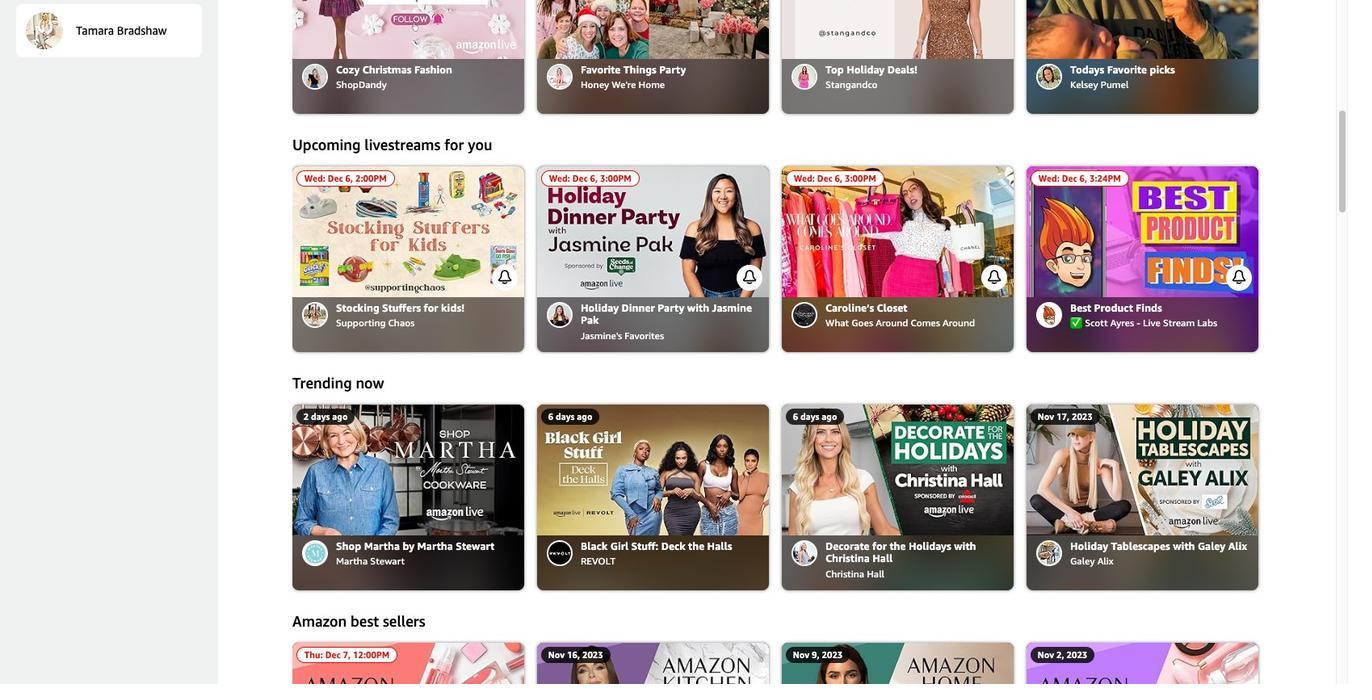 Task type: vqa. For each thing, say whether or not it's contained in the screenshot.


Task type: describe. For each thing, give the bounding box(es) containing it.
2023 for nov 17, 2023
[[1072, 411, 1093, 422]]

jasmine's
[[581, 329, 622, 342]]

17,
[[1057, 411, 1070, 422]]

amazon
[[292, 612, 347, 631]]

6 for decorate for the holidays with christina hall
[[793, 411, 798, 422]]

avatar image for christina
[[793, 542, 816, 564]]

decorate
[[826, 539, 870, 552]]

home
[[639, 78, 665, 91]]

what
[[826, 317, 849, 329]]

3:00pm for holiday
[[600, 173, 632, 183]]

shop martha by martha stewart image
[[292, 405, 524, 535]]

holiday dinner party with jasmine pak image
[[537, 167, 769, 297]]

6 days ago for black
[[548, 411, 593, 422]]

livestreams
[[365, 135, 441, 154]]

nov 9, 2023 link
[[782, 643, 1014, 684]]

✅
[[1070, 317, 1083, 329]]

2023 for nov 9, 2023
[[822, 650, 843, 660]]

favorites
[[625, 329, 664, 342]]

things
[[623, 63, 657, 76]]

days for shop martha by martha stewart
[[311, 411, 330, 422]]

we're
[[612, 78, 636, 91]]

goes
[[852, 317, 873, 329]]

stocking stuffers for kids! supporting chaos
[[336, 301, 465, 329]]

nov 17, 2023
[[1038, 411, 1093, 422]]

stangandco
[[826, 78, 878, 91]]

thu: dec 7, 12:00pm
[[304, 650, 390, 660]]

scott
[[1085, 317, 1108, 329]]

favorite things party honey we're home
[[581, 63, 686, 91]]

6, for best
[[1080, 173, 1088, 183]]

todays favorite picks image
[[1027, 0, 1259, 59]]

upcoming livestreams for you
[[292, 135, 492, 154]]

martha down shop
[[336, 555, 368, 567]]

notification bell icon image for stocking stuffers for kids!
[[492, 264, 518, 290]]

holidays
[[909, 539, 951, 552]]

cozy christmas fashion shopdandy
[[336, 63, 452, 91]]

stuffers
[[382, 301, 421, 314]]

ago for shop
[[332, 411, 348, 422]]

0 vertical spatial alix
[[1229, 539, 1247, 552]]

nov 17, 2023 link
[[1027, 405, 1259, 535]]

wed: dec 6, 3:24pm link
[[1027, 167, 1259, 297]]

wed: dec 6, 2:00pm
[[304, 173, 387, 183]]

revolt
[[581, 555, 616, 567]]

nov 2, 2023
[[1038, 650, 1088, 660]]

shopdandy
[[336, 78, 387, 91]]

stocking
[[336, 301, 379, 314]]

party for dinner
[[658, 301, 685, 314]]

holiday inside top holiday deals! stangandco
[[847, 63, 885, 76]]

stuff:
[[631, 539, 659, 552]]

16,
[[567, 650, 580, 660]]

favorite inside favorite things party honey we're home
[[581, 63, 621, 76]]

the inside black girl stuff: deck the halls revolt
[[688, 539, 705, 552]]

avatar image for martha
[[304, 542, 326, 564]]

favorite things party image
[[537, 0, 769, 59]]

picks
[[1150, 63, 1175, 76]]

12:00pm
[[353, 650, 390, 660]]

avatar image for chaos
[[304, 303, 326, 326]]

2 around from the left
[[943, 317, 975, 329]]

for inside decorate for the holidays with christina hall christina hall
[[872, 539, 887, 552]]

ago for decorate
[[822, 411, 837, 422]]

nov 9, 2023
[[793, 650, 843, 660]]

-
[[1137, 317, 1141, 329]]

bradshaw
[[117, 23, 167, 37]]

6 days ago link for the
[[782, 405, 1014, 535]]

by
[[403, 539, 415, 552]]

christmas
[[363, 63, 412, 76]]

trending now
[[292, 374, 384, 392]]

amazon best sellers
[[292, 612, 425, 631]]

top holiday deals! stangandco
[[826, 63, 918, 91]]

2 days ago
[[304, 411, 348, 422]]

dec for caroline's closet
[[817, 173, 833, 183]]

7,
[[343, 650, 351, 660]]

caroline's closet what goes around comes around
[[826, 301, 975, 329]]

tamara bradshaw link
[[16, 4, 202, 57]]

2 days ago link
[[292, 405, 524, 535]]

wed: dec 6, 3:24pm
[[1039, 173, 1121, 183]]

stocking stuffers for kids! image
[[292, 167, 524, 297]]

notification bell icon image for holiday dinner party with jasmine pak
[[737, 264, 763, 290]]

caroline's closet image
[[782, 167, 1014, 297]]

honey
[[581, 78, 609, 91]]

9,
[[812, 650, 820, 660]]

ago for black
[[577, 411, 593, 422]]

1 christina from the top
[[826, 552, 870, 565]]

best product finds image
[[1027, 167, 1259, 297]]

6, for holiday
[[590, 173, 598, 183]]

deck
[[661, 539, 686, 552]]

now
[[356, 374, 384, 392]]

days for black girl stuff: deck the halls
[[556, 411, 575, 422]]

avatar image inside tamara bradshaw link
[[26, 12, 63, 49]]

black girl stuff: deck the halls revolt
[[581, 539, 732, 567]]

notification bell icon image for caroline's closet
[[982, 264, 1007, 290]]

holiday dinner party with jasmine pak jasmine's favorites
[[581, 301, 752, 342]]

2023 for nov 2, 2023
[[1067, 650, 1088, 660]]

black
[[581, 539, 608, 552]]

pak
[[581, 314, 599, 327]]

3:24pm
[[1090, 173, 1121, 183]]

halls
[[707, 539, 732, 552]]

avatar image for pak
[[549, 303, 571, 326]]

top
[[826, 63, 844, 76]]

closet
[[877, 301, 908, 314]]

6 days ago link for stuff:
[[537, 405, 769, 535]]

6 for black girl stuff: deck the halls
[[548, 411, 554, 422]]

wed: dec 6, 3:00pm for caroline's
[[794, 173, 876, 183]]

holiday tablescapes with galey alix image
[[1027, 405, 1259, 535]]

wed: dec 6, 2:00pm link
[[292, 167, 524, 297]]

chaos
[[388, 317, 415, 329]]

girl
[[610, 539, 629, 552]]

2023 for nov 16, 2023
[[582, 650, 603, 660]]

stream
[[1163, 317, 1195, 329]]

wed: dec 6, 3:00pm link for dinner
[[537, 167, 769, 297]]

cozy
[[336, 63, 360, 76]]

decorate for the holidays with christina hall image
[[782, 405, 1014, 535]]

holiday for holiday tablescapes with galey alix
[[1070, 539, 1108, 552]]



Task type: locate. For each thing, give the bounding box(es) containing it.
0 horizontal spatial 6 days ago
[[548, 411, 593, 422]]

1 notification bell icon image from the left
[[492, 264, 518, 290]]

1 horizontal spatial 6
[[793, 411, 798, 422]]

0 horizontal spatial 3:00pm
[[600, 173, 632, 183]]

2 6 from the left
[[793, 411, 798, 422]]

0 horizontal spatial around
[[876, 317, 908, 329]]

3:00pm
[[600, 173, 632, 183], [845, 173, 876, 183]]

1 horizontal spatial 6 days ago
[[793, 411, 837, 422]]

nov 2, 2023 link
[[1027, 643, 1259, 684]]

2:00pm
[[355, 173, 387, 183]]

1 6 days ago from the left
[[548, 411, 593, 422]]

0 vertical spatial holiday
[[847, 63, 885, 76]]

1 around from the left
[[876, 317, 908, 329]]

martha
[[364, 539, 400, 552], [417, 539, 453, 552], [336, 555, 368, 567]]

1 horizontal spatial ago
[[577, 411, 593, 422]]

nov for nov 16, 2023
[[548, 650, 565, 660]]

holiday up jasmine's in the left of the page
[[581, 301, 619, 314]]

2 days from the left
[[556, 411, 575, 422]]

party up home
[[659, 63, 686, 76]]

0 horizontal spatial 6
[[548, 411, 554, 422]]

0 vertical spatial party
[[659, 63, 686, 76]]

1 vertical spatial stewart
[[370, 555, 405, 567]]

1 horizontal spatial galey
[[1198, 539, 1226, 552]]

nov left 9,
[[793, 650, 810, 660]]

the right deck
[[688, 539, 705, 552]]

6 days ago link
[[537, 405, 769, 535], [782, 405, 1014, 535]]

trending
[[292, 374, 352, 392]]

2 horizontal spatial ago
[[822, 411, 837, 422]]

nov for nov 2, 2023
[[1038, 650, 1054, 660]]

the left holidays
[[890, 539, 906, 552]]

pumel
[[1101, 78, 1129, 91]]

1 horizontal spatial wed: dec 6, 3:00pm
[[794, 173, 876, 183]]

avatar image for home
[[549, 65, 571, 88]]

wed: for best product finds
[[1039, 173, 1060, 183]]

2023 right 2,
[[1067, 650, 1088, 660]]

avatar image for comes
[[793, 303, 816, 326]]

1 6 from the left
[[548, 411, 554, 422]]

for inside stocking stuffers for kids! supporting chaos
[[424, 301, 438, 314]]

amazon kitchen best sellers with kyle richards image
[[537, 643, 769, 684]]

wed: dec 6, 3:00pm link up closet
[[782, 167, 1014, 297]]

2023
[[1072, 411, 1093, 422], [582, 650, 603, 660], [822, 650, 843, 660], [1067, 650, 1088, 660]]

fashion
[[414, 63, 452, 76]]

nov for nov 17, 2023
[[1038, 411, 1054, 422]]

2 vertical spatial holiday
[[1070, 539, 1108, 552]]

for
[[444, 135, 464, 154], [424, 301, 438, 314], [872, 539, 887, 552]]

wed: for stocking stuffers for kids!
[[304, 173, 325, 183]]

best
[[1070, 301, 1092, 314]]

3 wed: from the left
[[794, 173, 815, 183]]

with inside holiday dinner party with jasmine pak jasmine's favorites
[[687, 301, 709, 314]]

1 vertical spatial alix
[[1098, 555, 1114, 567]]

dec for best product finds
[[1062, 173, 1077, 183]]

ago
[[332, 411, 348, 422], [577, 411, 593, 422], [822, 411, 837, 422]]

1 horizontal spatial stewart
[[456, 539, 495, 552]]

best
[[351, 612, 379, 631]]

with right tablescapes
[[1173, 539, 1195, 552]]

todays favorite picks kelsey pumel
[[1070, 63, 1175, 91]]

0 horizontal spatial the
[[688, 539, 705, 552]]

0 horizontal spatial wed: dec 6, 3:00pm link
[[537, 167, 769, 297]]

jasmine
[[712, 301, 752, 314]]

1 horizontal spatial holiday
[[847, 63, 885, 76]]

1 3:00pm from the left
[[600, 173, 632, 183]]

wed: dec 6, 3:00pm
[[549, 173, 632, 183], [794, 173, 876, 183]]

christina
[[826, 552, 870, 565], [826, 568, 865, 580]]

1 vertical spatial party
[[658, 301, 685, 314]]

3 ago from the left
[[822, 411, 837, 422]]

1 favorite from the left
[[581, 63, 621, 76]]

holiday inside holiday dinner party with jasmine pak jasmine's favorites
[[581, 301, 619, 314]]

avatar image for ayres
[[1038, 303, 1061, 326]]

favorite up honey
[[581, 63, 621, 76]]

martha left by
[[364, 539, 400, 552]]

1 horizontal spatial for
[[444, 135, 464, 154]]

1 vertical spatial galey
[[1070, 555, 1095, 567]]

holiday left tablescapes
[[1070, 539, 1108, 552]]

black girl stuff: deck the halls image
[[537, 405, 769, 535]]

2 6, from the left
[[590, 173, 598, 183]]

1 horizontal spatial the
[[890, 539, 906, 552]]

nov for nov 9, 2023
[[793, 650, 810, 660]]

party inside favorite things party honey we're home
[[659, 63, 686, 76]]

2
[[304, 411, 309, 422]]

0 horizontal spatial galey
[[1070, 555, 1095, 567]]

kids!
[[441, 301, 465, 314]]

party
[[659, 63, 686, 76], [658, 301, 685, 314]]

avatar image for halls
[[549, 542, 571, 564]]

2 wed: dec 6, 3:00pm link from the left
[[782, 167, 1014, 297]]

nov left 16,
[[548, 650, 565, 660]]

2 wed: dec 6, 3:00pm from the left
[[794, 173, 876, 183]]

favorite up pumel
[[1107, 63, 1147, 76]]

0 horizontal spatial holiday
[[581, 301, 619, 314]]

deals!
[[888, 63, 918, 76]]

ayres
[[1111, 317, 1134, 329]]

2 the from the left
[[890, 539, 906, 552]]

around down closet
[[876, 317, 908, 329]]

wed: dec 6, 3:00pm for holiday
[[549, 173, 632, 183]]

1 horizontal spatial wed: dec 6, 3:00pm link
[[782, 167, 1014, 297]]

1 vertical spatial christina
[[826, 568, 865, 580]]

0 horizontal spatial days
[[311, 411, 330, 422]]

2023 right 17, on the bottom right of the page
[[1072, 411, 1093, 422]]

holiday
[[847, 63, 885, 76], [581, 301, 619, 314], [1070, 539, 1108, 552]]

0 horizontal spatial wed: dec 6, 3:00pm
[[549, 173, 632, 183]]

1 horizontal spatial around
[[943, 317, 975, 329]]

6 days ago for decorate
[[793, 411, 837, 422]]

3 notification bell icon image from the left
[[982, 264, 1007, 290]]

nov 16, 2023
[[548, 650, 603, 660]]

notification bell icon image
[[492, 264, 518, 290], [737, 264, 763, 290], [982, 264, 1007, 290], [1226, 264, 1252, 290]]

holiday tablescapes with galey alix galey alix
[[1070, 539, 1247, 567]]

decorate for the holidays with christina hall christina hall
[[826, 539, 976, 580]]

dinner
[[622, 301, 655, 314]]

for left you
[[444, 135, 464, 154]]

2 horizontal spatial holiday
[[1070, 539, 1108, 552]]

0 horizontal spatial favorite
[[581, 63, 621, 76]]

beauty best sellers image
[[292, 643, 524, 684]]

2023 right 16,
[[582, 650, 603, 660]]

hall right decorate
[[873, 552, 893, 565]]

0 horizontal spatial for
[[424, 301, 438, 314]]

holiday inside holiday tablescapes with galey alix galey alix
[[1070, 539, 1108, 552]]

1 horizontal spatial days
[[556, 411, 575, 422]]

wed: for caroline's closet
[[794, 173, 815, 183]]

1 6, from the left
[[345, 173, 353, 183]]

tablescapes
[[1111, 539, 1170, 552]]

1 6 days ago link from the left
[[537, 405, 769, 535]]

days for decorate for the holidays with christina hall
[[801, 411, 820, 422]]

live
[[1143, 317, 1161, 329]]

with inside decorate for the holidays with christina hall christina hall
[[954, 539, 976, 552]]

0 horizontal spatial with
[[687, 301, 709, 314]]

with
[[687, 301, 709, 314], [954, 539, 976, 552], [1173, 539, 1195, 552]]

dec for stocking stuffers for kids!
[[328, 173, 343, 183]]

0 horizontal spatial alix
[[1098, 555, 1114, 567]]

for for stuffers
[[424, 301, 438, 314]]

cozy christmas fashion image
[[292, 0, 524, 59]]

stewart
[[456, 539, 495, 552], [370, 555, 405, 567]]

around right comes
[[943, 317, 975, 329]]

wed:
[[304, 173, 325, 183], [549, 173, 570, 183], [794, 173, 815, 183], [1039, 173, 1060, 183]]

thu:
[[304, 650, 323, 660]]

dec for holiday dinner party with jasmine pak
[[573, 173, 588, 183]]

amazon home best sellers with olivia culpo image
[[782, 643, 1014, 684]]

1 the from the left
[[688, 539, 705, 552]]

0 horizontal spatial stewart
[[370, 555, 405, 567]]

1 horizontal spatial with
[[954, 539, 976, 552]]

3 6, from the left
[[835, 173, 843, 183]]

6, for stocking
[[345, 173, 353, 183]]

tamara bradshaw
[[76, 23, 167, 37]]

the inside decorate for the holidays with christina hall christina hall
[[890, 539, 906, 552]]

martha right by
[[417, 539, 453, 552]]

0 vertical spatial christina
[[826, 552, 870, 565]]

best product finds ✅ scott ayres - live stream labs
[[1070, 301, 1218, 329]]

hall down decorate
[[867, 568, 885, 580]]

1 vertical spatial hall
[[867, 568, 885, 580]]

with inside holiday tablescapes with galey alix galey alix
[[1173, 539, 1195, 552]]

2 notification bell icon image from the left
[[737, 264, 763, 290]]

nov left 2,
[[1038, 650, 1054, 660]]

you
[[468, 135, 492, 154]]

holiday for holiday dinner party with jasmine pak
[[581, 301, 619, 314]]

hall
[[873, 552, 893, 565], [867, 568, 885, 580]]

0 horizontal spatial 6 days ago link
[[537, 405, 769, 535]]

avatar image
[[26, 12, 63, 49], [304, 65, 326, 88], [549, 65, 571, 88], [793, 65, 816, 88], [1038, 65, 1061, 88], [304, 303, 326, 326], [549, 303, 571, 326], [793, 303, 816, 326], [1038, 303, 1061, 326], [304, 542, 326, 564], [549, 542, 571, 564], [793, 542, 816, 564], [1038, 542, 1061, 564]]

2 horizontal spatial for
[[872, 539, 887, 552]]

finds
[[1136, 301, 1162, 314]]

6, for caroline's
[[835, 173, 843, 183]]

todays
[[1070, 63, 1105, 76]]

with left jasmine at the top right of the page
[[687, 301, 709, 314]]

upcoming
[[292, 135, 361, 154]]

party for things
[[659, 63, 686, 76]]

2 horizontal spatial days
[[801, 411, 820, 422]]

2 vertical spatial for
[[872, 539, 887, 552]]

top holiday deals! image
[[782, 0, 1014, 59]]

2 favorite from the left
[[1107, 63, 1147, 76]]

wed: dec 6, 3:00pm link for closet
[[782, 167, 1014, 297]]

favorite inside todays favorite picks kelsey pumel
[[1107, 63, 1147, 76]]

4 6, from the left
[[1080, 173, 1088, 183]]

1 vertical spatial holiday
[[581, 301, 619, 314]]

for for livestreams
[[444, 135, 464, 154]]

0 vertical spatial hall
[[873, 552, 893, 565]]

1 horizontal spatial 3:00pm
[[845, 173, 876, 183]]

3:00pm for caroline's
[[845, 173, 876, 183]]

shop
[[336, 539, 361, 552]]

kelsey
[[1070, 78, 1098, 91]]

shop martha by martha stewart martha stewart
[[336, 539, 495, 567]]

0 horizontal spatial ago
[[332, 411, 348, 422]]

nov 16, 2023 link
[[537, 643, 769, 684]]

stewart right by
[[456, 539, 495, 552]]

stewart down by
[[370, 555, 405, 567]]

amazon best sellers image
[[1027, 643, 1259, 684]]

2 ago from the left
[[577, 411, 593, 422]]

6,
[[345, 173, 353, 183], [590, 173, 598, 183], [835, 173, 843, 183], [1080, 173, 1088, 183]]

2 wed: from the left
[[549, 173, 570, 183]]

0 vertical spatial for
[[444, 135, 464, 154]]

with right holidays
[[954, 539, 976, 552]]

1 horizontal spatial favorite
[[1107, 63, 1147, 76]]

thu: dec 7, 12:00pm link
[[292, 643, 524, 684]]

1 vertical spatial for
[[424, 301, 438, 314]]

1 ago from the left
[[332, 411, 348, 422]]

for right decorate
[[872, 539, 887, 552]]

2 christina from the top
[[826, 568, 865, 580]]

wed: dec 6, 3:00pm link up dinner
[[537, 167, 769, 297]]

2 horizontal spatial with
[[1173, 539, 1195, 552]]

for left kids!
[[424, 301, 438, 314]]

1 wed: from the left
[[304, 173, 325, 183]]

the
[[688, 539, 705, 552], [890, 539, 906, 552]]

avatar image for galey
[[1038, 542, 1061, 564]]

2023 right 9,
[[822, 650, 843, 660]]

holiday up stangandco
[[847, 63, 885, 76]]

1 wed: dec 6, 3:00pm from the left
[[549, 173, 632, 183]]

4 notification bell icon image from the left
[[1226, 264, 1252, 290]]

1 days from the left
[[311, 411, 330, 422]]

1 horizontal spatial 6 days ago link
[[782, 405, 1014, 535]]

nov left 17, on the bottom right of the page
[[1038, 411, 1054, 422]]

labs
[[1197, 317, 1218, 329]]

1 horizontal spatial alix
[[1229, 539, 1247, 552]]

2 6 days ago from the left
[[793, 411, 837, 422]]

2 6 days ago link from the left
[[782, 405, 1014, 535]]

notification bell icon image for best product finds
[[1226, 264, 1252, 290]]

1 wed: dec 6, 3:00pm link from the left
[[537, 167, 769, 297]]

supporting
[[336, 317, 386, 329]]

0 vertical spatial galey
[[1198, 539, 1226, 552]]

3 days from the left
[[801, 411, 820, 422]]

4 wed: from the left
[[1039, 173, 1060, 183]]

around
[[876, 317, 908, 329], [943, 317, 975, 329]]

party inside holiday dinner party with jasmine pak jasmine's favorites
[[658, 301, 685, 314]]

wed: for holiday dinner party with jasmine pak
[[549, 173, 570, 183]]

dec
[[328, 173, 343, 183], [573, 173, 588, 183], [817, 173, 833, 183], [1062, 173, 1077, 183], [325, 650, 341, 660]]

2,
[[1057, 650, 1064, 660]]

0 vertical spatial stewart
[[456, 539, 495, 552]]

sellers
[[383, 612, 425, 631]]

tamara
[[76, 23, 114, 37]]

party right dinner
[[658, 301, 685, 314]]

2 3:00pm from the left
[[845, 173, 876, 183]]

days
[[311, 411, 330, 422], [556, 411, 575, 422], [801, 411, 820, 422]]

product
[[1094, 301, 1133, 314]]

caroline's
[[826, 301, 874, 314]]

comes
[[911, 317, 940, 329]]



